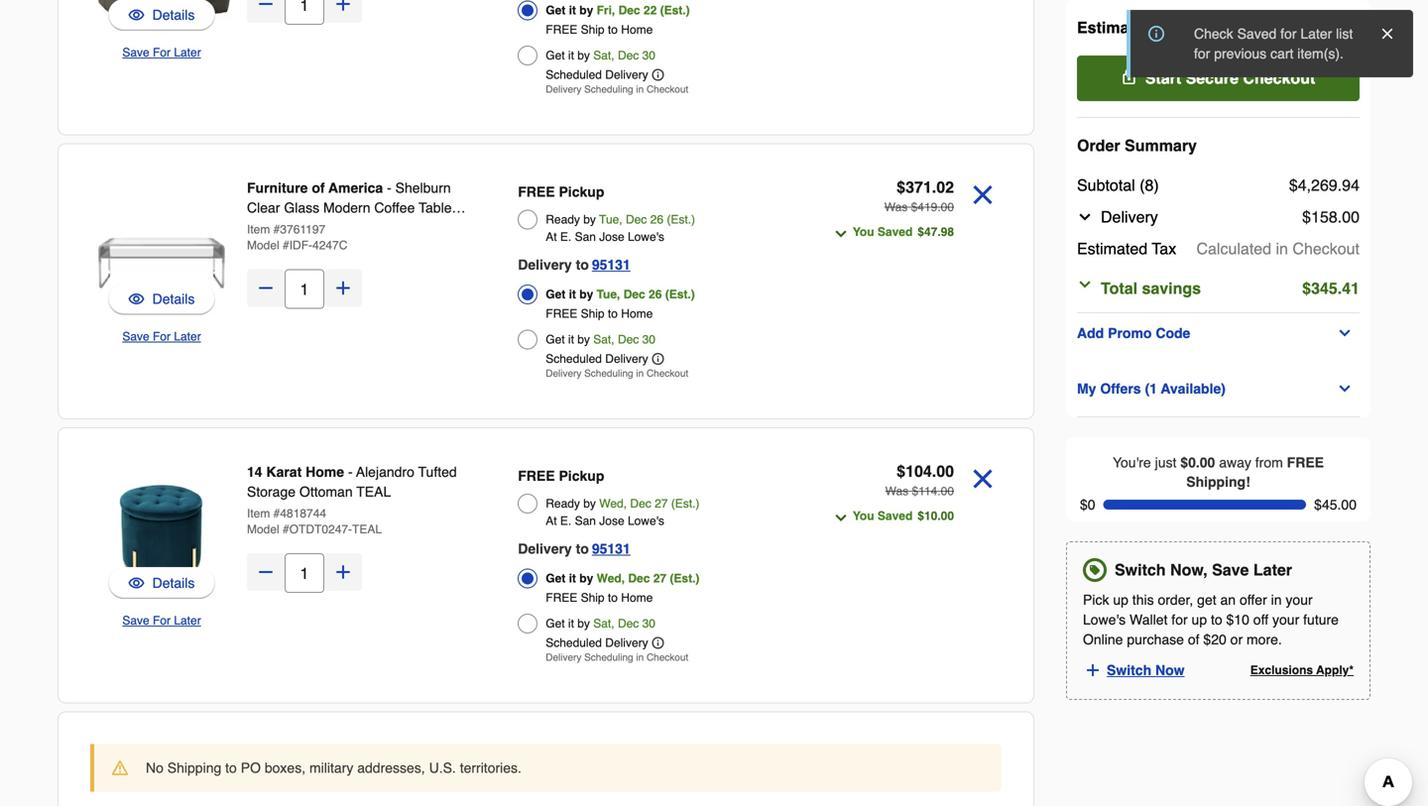 Task type: locate. For each thing, give the bounding box(es) containing it.
1 quickview image from the top
[[129, 5, 144, 25]]

ship for 371
[[581, 307, 605, 321]]

30 down get it by tue, dec 26 (est.)
[[643, 333, 656, 347]]

1 vertical spatial info image
[[652, 69, 664, 81]]

1 vertical spatial switch
[[1107, 663, 1152, 679]]

2 save for later button from the top
[[122, 327, 201, 347]]

(est.) down ready by wed, dec 27 (est.) at bottom
[[670, 572, 700, 586]]

chevron down image
[[1077, 209, 1093, 225], [833, 226, 849, 242], [1077, 277, 1093, 293], [1338, 381, 1353, 397], [833, 510, 849, 526]]

1 free pickup from the top
[[518, 184, 605, 200]]

free inside free shipping!
[[1287, 455, 1324, 471]]

2 vertical spatial scheduled delivery
[[546, 636, 648, 650]]

0 vertical spatial stepper number input field with increment and decrement buttons number field
[[285, 0, 324, 25]]

1 remove item image from the top
[[966, 178, 1000, 212]]

scheduling for 371
[[584, 368, 634, 379]]

ship down fri,
[[581, 23, 605, 37]]

3 scheduled delivery from the top
[[546, 636, 648, 650]]

0 horizontal spatial info image
[[652, 69, 664, 81]]

code
[[1156, 325, 1191, 341]]

san down ready by wed, dec 27 (est.) at bottom
[[575, 514, 596, 528]]

1 info image from the top
[[652, 353, 664, 365]]

2 95131 from the top
[[592, 541, 631, 557]]

plus image
[[333, 563, 353, 582], [1084, 662, 1102, 680]]

1 vertical spatial minus image
[[256, 278, 276, 298]]

for for 104
[[153, 614, 171, 628]]

remove item image for .00
[[966, 462, 1000, 496]]

1 vertical spatial save for later
[[122, 330, 201, 344]]

2 30 from the top
[[643, 333, 656, 347]]

at for 371
[[546, 230, 557, 244]]

0 vertical spatial free pickup
[[518, 184, 605, 200]]

alejandro
[[356, 464, 415, 480]]

scheduling down get it by tue, dec 26 (est.)
[[584, 368, 634, 379]]

2 sat, from the top
[[594, 333, 615, 347]]

delivery scheduling in checkout down get it by fri, dec 22 (est.)
[[546, 84, 689, 95]]

lowe's
[[628, 230, 665, 244], [628, 514, 665, 528], [1083, 612, 1126, 628]]

shipping
[[167, 760, 222, 776]]

2 at e. san jose lowe's from the top
[[546, 514, 665, 528]]

check saved for later list for previous cart item(s).
[[1195, 26, 1354, 62]]

3 get from the top
[[546, 288, 566, 302]]

1 horizontal spatial total
[[1158, 18, 1194, 37]]

0 vertical spatial you
[[853, 225, 875, 239]]

sat, down get it by tue, dec 26 (est.)
[[594, 333, 615, 347]]

delivery to 95131
[[518, 257, 631, 273], [518, 541, 631, 557]]

0 vertical spatial details
[[152, 7, 195, 23]]

switch
[[1115, 561, 1166, 580], [1107, 663, 1152, 679]]

free down get it by wed, dec 27 (est.)
[[546, 591, 578, 605]]

info image up start
[[1149, 26, 1165, 42]]

27
[[655, 497, 668, 511], [654, 572, 667, 586]]

2 94 from the top
[[1343, 176, 1360, 194]]

model
[[247, 239, 279, 252], [247, 523, 279, 537]]

furniture of america -
[[247, 180, 395, 196]]

(est.) for get it by wed, dec 27 (est.)
[[670, 572, 700, 586]]

free pickup up ready by tue, dec 26 (est.)
[[518, 184, 605, 200]]

2 ship from the top
[[581, 307, 605, 321]]

2 95131 button from the top
[[592, 537, 631, 561]]

item inside item #4818744 model #otdt0247-teal
[[247, 507, 270, 521]]

you're just $ 0.00
[[1113, 455, 1216, 471]]

for down check on the top
[[1195, 46, 1211, 62]]

ready up get it by wed, dec 27 (est.)
[[546, 497, 580, 511]]

you saved $ 10 .00
[[853, 509, 954, 523]]

saved left 10
[[878, 509, 913, 523]]

0 horizontal spatial total
[[1101, 279, 1138, 298]]

#4818744
[[273, 507, 326, 521]]

save for later for 371
[[122, 330, 201, 344]]

1 vertical spatial saved
[[878, 225, 913, 239]]

0 vertical spatial delivery to 95131
[[518, 257, 631, 273]]

2 vertical spatial lowe's
[[1083, 612, 1126, 628]]

1 item from the top
[[247, 223, 270, 237]]

2 scheduling from the top
[[584, 368, 634, 379]]

san
[[575, 230, 596, 244], [575, 514, 596, 528]]

was
[[885, 200, 908, 214], [886, 485, 909, 499]]

0 vertical spatial jose
[[599, 230, 625, 244]]

2 estimated from the top
[[1077, 240, 1148, 258]]

2 vertical spatial ship
[[581, 591, 605, 605]]

1 jose from the top
[[599, 230, 625, 244]]

- for 104
[[348, 464, 353, 480]]

away from
[[1220, 455, 1284, 471]]

modern
[[323, 200, 371, 216]]

checkout down cart
[[1244, 69, 1316, 87]]

95131 button for 371
[[592, 253, 631, 277]]

1 vertical spatial free pickup
[[518, 468, 605, 484]]

158
[[1312, 208, 1338, 226]]

0 horizontal spatial -
[[348, 464, 353, 480]]

0 vertical spatial switch
[[1115, 561, 1166, 580]]

tag filled image
[[1086, 562, 1104, 580]]

2 option group from the top
[[518, 462, 794, 669]]

remove item image for .
[[966, 178, 1000, 212]]

2 quickview image from the top
[[129, 289, 144, 309]]

0 horizontal spatial plus image
[[333, 563, 353, 582]]

2 vertical spatial 30
[[643, 617, 656, 631]]

(8)
[[1140, 176, 1159, 194]]

home down get it by wed, dec 27 (est.)
[[621, 591, 653, 605]]

1 vertical spatial e.
[[560, 514, 572, 528]]

for
[[1281, 26, 1297, 42], [1195, 46, 1211, 62], [1172, 612, 1188, 628]]

3 scheduled from the top
[[546, 636, 602, 650]]

info image down 22
[[652, 69, 664, 81]]

scheduling down get it by wed, dec 27 (est.)
[[584, 652, 634, 664]]

$ up you saved $ 10 .00
[[897, 462, 906, 481]]

2 pickup from the top
[[559, 468, 605, 484]]

2 horizontal spatial for
[[1281, 26, 1297, 42]]

at e. san jose lowe's down ready by wed, dec 27 (est.) at bottom
[[546, 514, 665, 528]]

switch now button
[[1083, 658, 1202, 684]]

1 vertical spatial -
[[348, 464, 353, 480]]

in inside pick up this order, get an offer in your lowe's wallet for up to $10 off your future online purchase of $20 or more.
[[1272, 592, 1282, 608]]

jose for 104
[[599, 514, 625, 528]]

95131 button
[[592, 253, 631, 277], [592, 537, 631, 561]]

0 vertical spatial san
[[575, 230, 596, 244]]

save for later down quickview image
[[122, 614, 201, 628]]

save for later button for 371
[[122, 327, 201, 347]]

info image
[[1149, 26, 1165, 42], [652, 69, 664, 81]]

free
[[546, 23, 578, 37], [518, 184, 555, 200], [546, 307, 578, 321], [1287, 455, 1324, 471], [518, 468, 555, 484], [546, 591, 578, 605]]

stepper number input field with increment and decrement buttons number field for first plus image from the bottom
[[285, 269, 324, 309]]

san down ready by tue, dec 26 (est.)
[[575, 230, 596, 244]]

storage inside alejandro tufted storage ottoman teal
[[247, 484, 296, 500]]

save down shelburn clear glass modern coffee table with storage image
[[122, 330, 149, 344]]

my offers (1 available)
[[1077, 381, 1226, 397]]

start
[[1146, 69, 1182, 87]]

4247c
[[313, 239, 348, 252]]

chevron down image up add
[[1077, 277, 1093, 293]]

checkout inside button
[[1244, 69, 1316, 87]]

of inside pick up this order, get an offer in your lowe's wallet for up to $10 off your future online purchase of $20 or more.
[[1188, 632, 1200, 648]]

1 vertical spatial 94
[[1343, 176, 1360, 194]]

2 plus image from the top
[[333, 278, 353, 298]]

saved for 02
[[878, 225, 913, 239]]

option group
[[518, 178, 794, 385], [518, 462, 794, 669]]

at down ready by wed, dec 27 (est.) at bottom
[[546, 514, 557, 528]]

get it by sat, dec 30 down get it by tue, dec 26 (est.)
[[546, 333, 656, 347]]

1 vertical spatial free ship to home
[[546, 307, 653, 321]]

dec down ready by tue, dec 26 (est.)
[[624, 288, 646, 302]]

- for 371
[[387, 180, 392, 196]]

teal down alejandro tufted storage ottoman teal
[[352, 523, 382, 537]]

lowe's up online
[[1083, 612, 1126, 628]]

scheduled delivery down get it by wed, dec 27 (est.)
[[546, 636, 648, 650]]

get it by tue, dec 26 (est.)
[[546, 288, 695, 302]]

1 vertical spatial delivery scheduling in checkout
[[546, 368, 689, 379]]

free ship to home
[[546, 23, 653, 37], [546, 307, 653, 321], [546, 591, 653, 605]]

2 delivery to 95131 from the top
[[518, 541, 631, 557]]

(est.) up get it by tue, dec 26 (est.)
[[667, 213, 695, 227]]

item inside item #3761197 model #idf-4247c
[[247, 223, 270, 237]]

save for later down 'imogen gray leather-aire upholstered powered reclining recliner' image
[[122, 46, 201, 60]]

95131 for 104
[[592, 541, 631, 557]]

delivery scheduling in checkout down get it by tue, dec 26 (est.)
[[546, 368, 689, 379]]

at
[[546, 230, 557, 244], [546, 514, 557, 528]]

sat, for 371
[[594, 333, 615, 347]]

3 details from the top
[[152, 575, 195, 591]]

imogen gray leather-aire upholstered powered reclining recliner image
[[90, 0, 233, 35]]

scheduled for 104
[[546, 636, 602, 650]]

2 jose from the top
[[599, 514, 625, 528]]

free right from
[[1287, 455, 1324, 471]]

(est.) for get it by fri, dec 22 (est.)
[[660, 3, 690, 17]]

3 for from the top
[[153, 614, 171, 628]]

teal down the alejandro
[[357, 484, 391, 500]]

2 model from the top
[[247, 523, 279, 537]]

my
[[1077, 381, 1097, 397]]

1 vertical spatial for
[[1195, 46, 1211, 62]]

save
[[122, 46, 149, 60], [122, 330, 149, 344], [1212, 561, 1250, 580], [122, 614, 149, 628]]

1 option group from the top
[[518, 178, 794, 385]]

later for 'imogen gray leather-aire upholstered powered reclining recliner' image
[[174, 46, 201, 60]]

$ down 371 at the top right of the page
[[911, 200, 918, 214]]

1 vertical spatial lowe's
[[628, 514, 665, 528]]

addresses,
[[357, 760, 425, 776]]

3 scheduling from the top
[[584, 652, 634, 664]]

scheduled delivery for 104
[[546, 636, 648, 650]]

ship
[[581, 23, 605, 37], [581, 307, 605, 321], [581, 591, 605, 605]]

94 for $ 4,269 . 94
[[1343, 176, 1360, 194]]

1 at e. san jose lowe's from the top
[[546, 230, 665, 244]]

2 ready from the top
[[546, 497, 580, 511]]

apply*
[[1317, 664, 1354, 678]]

minus image
[[256, 0, 276, 14], [256, 278, 276, 298]]

26
[[650, 213, 664, 227], [649, 288, 662, 302]]

free pickup for 371
[[518, 184, 605, 200]]

. inside $ 371 . 02 was $ 419 .00
[[932, 178, 937, 196]]

0 horizontal spatial up
[[1113, 592, 1129, 608]]

2 vertical spatial save for later
[[122, 614, 201, 628]]

. up chevron down icon on the top right
[[1338, 279, 1343, 298]]

2 san from the top
[[575, 514, 596, 528]]

.00 inside $ 371 . 02 was $ 419 .00
[[938, 200, 954, 214]]

now,
[[1171, 561, 1208, 580]]

was up you saved $ 10 .00
[[886, 485, 909, 499]]

wed,
[[600, 497, 627, 511], [597, 572, 625, 586]]

e.
[[560, 230, 572, 244], [560, 514, 572, 528]]

(est.)
[[660, 3, 690, 17], [667, 213, 695, 227], [665, 288, 695, 302], [671, 497, 700, 511], [670, 572, 700, 586]]

to down get it by fri, dec 22 (est.)
[[608, 23, 618, 37]]

later down alejandro tufted storage ottoman teal image
[[174, 614, 201, 628]]

. for $ 345 . 41
[[1338, 279, 1343, 298]]

delivery
[[605, 68, 648, 82], [546, 84, 582, 95], [1101, 208, 1159, 226], [518, 257, 572, 273], [605, 352, 648, 366], [546, 368, 582, 379], [518, 541, 572, 557], [605, 636, 648, 650], [546, 652, 582, 664]]

2 free pickup from the top
[[518, 468, 605, 484]]

in down get it by tue, dec 26 (est.)
[[636, 368, 644, 379]]

1 at from the top
[[546, 230, 557, 244]]

switch now, save later
[[1115, 561, 1293, 580]]

2 vertical spatial details
[[152, 575, 195, 591]]

2 you from the top
[[853, 509, 875, 523]]

to inside pick up this order, get an offer in your lowe's wallet for up to $10 off your future online purchase of $20 or more.
[[1211, 612, 1223, 628]]

0 vertical spatial plus image
[[333, 0, 353, 14]]

1 vertical spatial quickview image
[[129, 289, 144, 309]]

1 vertical spatial total
[[1101, 279, 1138, 298]]

$0
[[1080, 497, 1096, 513]]

table
[[419, 200, 452, 216]]

at down ready by tue, dec 26 (est.)
[[546, 230, 557, 244]]

summary
[[1125, 136, 1197, 155]]

Stepper number input field with increment and decrement buttons number field
[[285, 0, 324, 25], [285, 269, 324, 309], [285, 554, 324, 593]]

1 vertical spatial teal
[[352, 523, 382, 537]]

3 get it by sat, dec 30 from the top
[[546, 617, 656, 631]]

2 stepper number input field with increment and decrement buttons number field from the top
[[285, 269, 324, 309]]

2 vertical spatial scheduling
[[584, 652, 634, 664]]

save for later down shelburn clear glass modern coffee table with storage image
[[122, 330, 201, 344]]

1 vertical spatial up
[[1192, 612, 1208, 628]]

1 vertical spatial delivery to 95131
[[518, 541, 631, 557]]

3 save for later button from the top
[[122, 611, 201, 631]]

1 vertical spatial was
[[886, 485, 909, 499]]

0 vertical spatial teal
[[357, 484, 391, 500]]

2 delivery scheduling in checkout from the top
[[546, 368, 689, 379]]

to down get it by tue, dec 26 (est.)
[[608, 307, 618, 321]]

1 scheduling from the top
[[584, 84, 634, 95]]

item for 371
[[247, 223, 270, 237]]

teal inside item #4818744 model #otdt0247-teal
[[352, 523, 382, 537]]

2 vertical spatial for
[[153, 614, 171, 628]]

1 vertical spatial ready
[[546, 497, 580, 511]]

1 model from the top
[[247, 239, 279, 252]]

1 details from the top
[[152, 7, 195, 23]]

2 get it by sat, dec 30 from the top
[[546, 333, 656, 347]]

free ship to home for 104
[[546, 591, 653, 605]]

0 vertical spatial for
[[153, 46, 171, 60]]

4 get from the top
[[546, 333, 565, 347]]

2 vertical spatial scheduled
[[546, 636, 602, 650]]

- up ottoman
[[348, 464, 353, 480]]

model inside item #4818744 model #otdt0247-teal
[[247, 523, 279, 537]]

1 delivery to 95131 from the top
[[518, 257, 631, 273]]

free shipping!
[[1187, 455, 1324, 490]]

you for 104
[[853, 509, 875, 523]]

was inside $ 104 .00 was $ 114 .00
[[886, 485, 909, 499]]

quickview image
[[129, 5, 144, 25], [129, 289, 144, 309]]

later for shelburn clear glass modern coffee table with storage image
[[174, 330, 201, 344]]

switch for switch now
[[1107, 663, 1152, 679]]

remove item image
[[966, 178, 1000, 212], [966, 462, 1000, 496]]

info image
[[652, 353, 664, 365], [652, 637, 664, 649]]

lowe's inside pick up this order, get an offer in your lowe's wallet for up to $10 off your future online purchase of $20 or more.
[[1083, 612, 1126, 628]]

0 vertical spatial lowe's
[[628, 230, 665, 244]]

2 at from the top
[[546, 514, 557, 528]]

.
[[1338, 18, 1343, 37], [1338, 176, 1343, 194], [932, 178, 937, 196], [938, 225, 941, 239], [1338, 279, 1343, 298]]

save for later button down shelburn clear glass modern coffee table with storage image
[[122, 327, 201, 347]]

2 item from the top
[[247, 507, 270, 521]]

$10
[[1227, 612, 1250, 628]]

1 ready from the top
[[546, 213, 580, 227]]

2 free ship to home from the top
[[546, 307, 653, 321]]

ship down get it by tue, dec 26 (est.)
[[581, 307, 605, 321]]

$ right just
[[1181, 455, 1189, 471]]

2 details from the top
[[152, 291, 195, 307]]

free pickup
[[518, 184, 605, 200], [518, 468, 605, 484]]

1 get from the top
[[546, 3, 566, 17]]

ready for 371
[[546, 213, 580, 227]]

free pickup up ready by wed, dec 27 (est.) at bottom
[[518, 468, 605, 484]]

delivery to 95131 up get it by tue, dec 26 (est.)
[[518, 257, 631, 273]]

info image for 371
[[652, 353, 664, 365]]

1 horizontal spatial plus image
[[1084, 662, 1102, 680]]

teal for #otdt0247-
[[352, 523, 382, 537]]

0 vertical spatial 95131
[[592, 257, 631, 273]]

item #4818744 model #otdt0247-teal
[[247, 507, 382, 537]]

delivery to 95131 for 104
[[518, 541, 631, 557]]

0 vertical spatial info image
[[652, 353, 664, 365]]

scheduled down get it by tue, dec 26 (est.)
[[546, 352, 602, 366]]

get it by sat, dec 30 down get it by wed, dec 27 (est.)
[[546, 617, 656, 631]]

3 free ship to home from the top
[[546, 591, 653, 605]]

2 remove item image from the top
[[966, 462, 1000, 496]]

$
[[1290, 18, 1298, 37], [1290, 176, 1298, 194], [897, 178, 906, 196], [911, 200, 918, 214], [1303, 208, 1312, 226], [918, 225, 925, 239], [1303, 279, 1312, 298], [1181, 455, 1189, 471], [897, 462, 906, 481], [912, 485, 919, 499], [918, 509, 925, 523]]

1 94 from the top
[[1343, 18, 1360, 37]]

1 vertical spatial ship
[[581, 307, 605, 321]]

0 horizontal spatial of
[[312, 180, 325, 196]]

save for alejandro tufted storage ottoman teal image
[[122, 614, 149, 628]]

info image down get it by wed, dec 27 (est.)
[[652, 637, 664, 649]]

1 san from the top
[[575, 230, 596, 244]]

26 up get it by tue, dec 26 (est.)
[[650, 213, 664, 227]]

3 delivery scheduling in checkout from the top
[[546, 652, 689, 664]]

2 vertical spatial saved
[[878, 509, 913, 523]]

calculated in checkout
[[1197, 240, 1360, 258]]

0 vertical spatial at e. san jose lowe's
[[546, 230, 665, 244]]

1 minus image from the top
[[256, 0, 276, 14]]

2 scheduled from the top
[[546, 352, 602, 366]]

tue, up get it by tue, dec 26 (est.)
[[599, 213, 623, 227]]

0 vertical spatial at
[[546, 230, 557, 244]]

fri,
[[597, 3, 615, 17]]

1 horizontal spatial up
[[1192, 612, 1208, 628]]

2 vertical spatial save for later button
[[122, 611, 201, 631]]

1 e. from the top
[[560, 230, 572, 244]]

at e. san jose lowe's
[[546, 230, 665, 244], [546, 514, 665, 528]]

2 minus image from the top
[[256, 278, 276, 298]]

tue,
[[599, 213, 623, 227], [597, 288, 620, 302]]

0 vertical spatial 30
[[643, 49, 656, 63]]

0 vertical spatial ship
[[581, 23, 605, 37]]

3 ship from the top
[[581, 591, 605, 605]]

1 ship from the top
[[581, 23, 605, 37]]

1 vertical spatial storage
[[247, 484, 296, 500]]

shipping!
[[1187, 474, 1251, 490]]

3 sat, from the top
[[594, 617, 615, 631]]

95131 up get it by tue, dec 26 (est.)
[[592, 257, 631, 273]]

ready for 104
[[546, 497, 580, 511]]

1 vertical spatial sat,
[[594, 333, 615, 347]]

later down 'imogen gray leather-aire upholstered powered reclining recliner' image
[[174, 46, 201, 60]]

chevron down image
[[1338, 325, 1353, 341]]

minus image
[[256, 563, 276, 582]]

1 horizontal spatial of
[[1188, 632, 1200, 648]]

0 vertical spatial scheduling
[[584, 84, 634, 95]]

scheduled delivery down get it by tue, dec 26 (est.)
[[546, 352, 648, 366]]

$ down 4,269 at the top of page
[[1303, 208, 1312, 226]]

0 vertical spatial option group
[[518, 178, 794, 385]]

e. for 104
[[560, 514, 572, 528]]

storage down karat
[[247, 484, 296, 500]]

free ship to home down get it by wed, dec 27 (est.)
[[546, 591, 653, 605]]

3 30 from the top
[[643, 617, 656, 631]]

list
[[1337, 26, 1354, 42]]

saved for was
[[878, 509, 913, 523]]

scheduled down get it by wed, dec 27 (est.)
[[546, 636, 602, 650]]

item left #4818744
[[247, 507, 270, 521]]

2 vertical spatial delivery scheduling in checkout
[[546, 652, 689, 664]]

1 vertical spatial 95131 button
[[592, 537, 631, 561]]

95131 up get it by wed, dec 27 (est.)
[[592, 541, 631, 557]]

alejandro tufted storage ottoman teal image
[[90, 460, 233, 603]]

1 vertical spatial info image
[[652, 637, 664, 649]]

2 scheduled delivery from the top
[[546, 352, 648, 366]]

details
[[152, 7, 195, 23], [152, 291, 195, 307], [152, 575, 195, 591]]

shelburn clear glass modern coffee table with storage
[[247, 180, 452, 236]]

from
[[1256, 455, 1284, 471]]

30 down 22
[[643, 49, 656, 63]]

plus image
[[333, 0, 353, 14], [333, 278, 353, 298]]

1 vertical spatial plus image
[[333, 278, 353, 298]]

1 vertical spatial for
[[153, 330, 171, 344]]

for inside pick up this order, get an offer in your lowe's wallet for up to $10 off your future online purchase of $20 or more.
[[1172, 612, 1188, 628]]

get
[[546, 3, 566, 17], [546, 49, 565, 63], [546, 288, 566, 302], [546, 333, 565, 347], [546, 572, 566, 586], [546, 617, 565, 631]]

scheduled delivery for 371
[[546, 352, 648, 366]]

2 for from the top
[[153, 330, 171, 344]]

in
[[636, 84, 644, 95], [1276, 240, 1289, 258], [636, 368, 644, 379], [1272, 592, 1282, 608], [636, 652, 644, 664]]

0 vertical spatial of
[[312, 180, 325, 196]]

0 vertical spatial scheduled
[[546, 68, 602, 82]]

2 e. from the top
[[560, 514, 572, 528]]

1 95131 button from the top
[[592, 253, 631, 277]]

1 vertical spatial scheduling
[[584, 368, 634, 379]]

0 vertical spatial saved
[[1238, 26, 1277, 42]]

estimated total
[[1077, 18, 1194, 37]]

2 vertical spatial sat,
[[594, 617, 615, 631]]

scheduling for 104
[[584, 652, 634, 664]]

storage inside shelburn clear glass modern coffee table with storage
[[276, 220, 324, 236]]

san for 371
[[575, 230, 596, 244]]

0 vertical spatial pickup
[[559, 184, 605, 200]]

of left $20
[[1188, 632, 1200, 648]]

3 save for later from the top
[[122, 614, 201, 628]]

0 vertical spatial delivery scheduling in checkout
[[546, 84, 689, 95]]

quickview image
[[129, 573, 144, 593]]

#3761197
[[273, 223, 326, 237]]

up down get
[[1192, 612, 1208, 628]]

1 vertical spatial tue,
[[597, 288, 620, 302]]

teal inside alejandro tufted storage ottoman teal
[[357, 484, 391, 500]]

switch inside button
[[1107, 663, 1152, 679]]

1 pickup from the top
[[559, 184, 605, 200]]

scheduling
[[584, 84, 634, 95], [584, 368, 634, 379], [584, 652, 634, 664]]

0 vertical spatial was
[[885, 200, 908, 214]]

get it by sat, dec 30 for 104
[[546, 617, 656, 631]]

switch down online
[[1107, 663, 1152, 679]]

2 save for later from the top
[[122, 330, 201, 344]]

1 vertical spatial details
[[152, 291, 195, 307]]

1 vertical spatial pickup
[[559, 468, 605, 484]]

27 down ready by wed, dec 27 (est.) at bottom
[[654, 572, 667, 586]]

ship for 104
[[581, 591, 605, 605]]

get it by sat, dec 30 down fri,
[[546, 49, 656, 63]]

1 stepper number input field with increment and decrement buttons number field from the top
[[285, 0, 324, 25]]

scheduled delivery
[[546, 68, 648, 82], [546, 352, 648, 366], [546, 636, 648, 650]]

1 delivery scheduling in checkout from the top
[[546, 84, 689, 95]]

later for alejandro tufted storage ottoman teal image
[[174, 614, 201, 628]]

1 vertical spatial at e. san jose lowe's
[[546, 514, 665, 528]]

30
[[643, 49, 656, 63], [643, 333, 656, 347], [643, 617, 656, 631]]

1 95131 from the top
[[592, 257, 631, 273]]

total left check on the top
[[1158, 18, 1194, 37]]

subtotal
[[1077, 176, 1136, 194]]

sat, down fri,
[[594, 49, 615, 63]]

10
[[925, 509, 938, 523]]

0 vertical spatial remove item image
[[966, 178, 1000, 212]]

my offers (1 available) link
[[1077, 377, 1360, 401]]

remove item image right 02
[[966, 178, 1000, 212]]

at e. san jose lowe's for 104
[[546, 514, 665, 528]]

1 estimated from the top
[[1077, 18, 1153, 37]]

free ship to home for 371
[[546, 307, 653, 321]]

94
[[1343, 18, 1360, 37], [1343, 176, 1360, 194]]

of up glass
[[312, 180, 325, 196]]

1 save for later button from the top
[[122, 43, 201, 63]]

0 vertical spatial 94
[[1343, 18, 1360, 37]]

1 vertical spatial jose
[[599, 514, 625, 528]]

model inside item #3761197 model #idf-4247c
[[247, 239, 279, 252]]

94 right 4,269 at the top of page
[[1343, 176, 1360, 194]]

ready up get it by tue, dec 26 (est.)
[[546, 213, 580, 227]]

2 info image from the top
[[652, 637, 664, 649]]

30 for 371
[[643, 333, 656, 347]]

1 vertical spatial get it by sat, dec 30
[[546, 333, 656, 347]]

1 30 from the top
[[643, 49, 656, 63]]

you're
[[1113, 455, 1152, 471]]

to left po
[[225, 760, 237, 776]]

$ left 41
[[1303, 279, 1312, 298]]

1 vertical spatial item
[[247, 507, 270, 521]]

1 vertical spatial plus image
[[1084, 662, 1102, 680]]

1 vertical spatial model
[[247, 523, 279, 537]]

27 up get it by wed, dec 27 (est.)
[[655, 497, 668, 511]]

scheduling down fri,
[[584, 84, 634, 95]]

1 you from the top
[[853, 225, 875, 239]]

dec down ready by wed, dec 27 (est.) at bottom
[[628, 572, 650, 586]]

territories.
[[460, 760, 522, 776]]

. for $ 4,269 . 94
[[1338, 176, 1343, 194]]

wed, up get it by wed, dec 27 (est.)
[[600, 497, 627, 511]]

0 vertical spatial 95131 button
[[592, 253, 631, 277]]

you saved $ 47 . 98
[[853, 225, 954, 239]]

95131 button up get it by tue, dec 26 (est.)
[[592, 253, 631, 277]]



Task type: vqa. For each thing, say whether or not it's contained in the screenshot.
the left -
yes



Task type: describe. For each thing, give the bounding box(es) containing it.
at e. san jose lowe's for 371
[[546, 230, 665, 244]]

add promo code link
[[1077, 321, 1360, 345]]

minus image for stepper number input field with increment and decrement buttons number field associated with first plus image from the bottom
[[256, 278, 276, 298]]

. for $ 4,427 . 94
[[1338, 18, 1343, 37]]

item(s).
[[1298, 46, 1344, 62]]

1 vertical spatial 27
[[654, 572, 667, 586]]

or
[[1231, 632, 1243, 648]]

future
[[1304, 612, 1339, 628]]

2 get from the top
[[546, 49, 565, 63]]

(1
[[1145, 381, 1158, 397]]

pick up this order, get an offer in your lowe's wallet for up to $10 off your future online purchase of $20 or more.
[[1083, 592, 1339, 648]]

order,
[[1158, 592, 1194, 608]]

by up get it by tue, dec 26 (est.)
[[584, 213, 596, 227]]

dec down get it by wed, dec 27 (est.)
[[618, 617, 639, 631]]

371
[[906, 178, 932, 196]]

america
[[329, 180, 383, 196]]

warning image
[[112, 760, 128, 776]]

option group for 104
[[518, 462, 794, 669]]

karat
[[266, 464, 302, 480]]

1 plus image from the top
[[333, 0, 353, 14]]

1 sat, from the top
[[594, 49, 615, 63]]

by up get it by wed, dec 27 (est.)
[[584, 497, 596, 511]]

02
[[937, 178, 954, 196]]

later inside check saved for later list for previous cart item(s).
[[1301, 26, 1333, 42]]

chevron down image left you saved $ 47 . 98
[[833, 226, 849, 242]]

online
[[1083, 632, 1124, 648]]

lowe's for 371
[[628, 230, 665, 244]]

clear
[[247, 200, 280, 216]]

available)
[[1161, 381, 1226, 397]]

option group for 371
[[518, 178, 794, 385]]

savings
[[1142, 279, 1202, 298]]

0 vertical spatial info image
[[1149, 26, 1165, 42]]

details for 104
[[152, 575, 195, 591]]

it down get it by wed, dec 27 (est.)
[[568, 617, 574, 631]]

1 free ship to home from the top
[[546, 23, 653, 37]]

info image for 104
[[652, 637, 664, 649]]

by left fri,
[[580, 3, 594, 17]]

by down get it by tue, dec 26 (est.)
[[578, 333, 590, 347]]

this
[[1133, 592, 1154, 608]]

it left fri,
[[569, 3, 576, 17]]

later up offer
[[1254, 561, 1293, 580]]

104
[[906, 462, 932, 481]]

for for 371
[[153, 330, 171, 344]]

model for 104
[[247, 523, 279, 537]]

chevron down image down subtotal on the right
[[1077, 209, 1093, 225]]

ready by wed, dec 27 (est.)
[[546, 497, 700, 511]]

. down 419 at right top
[[938, 225, 941, 239]]

41
[[1343, 279, 1360, 298]]

home up ottoman
[[306, 464, 344, 480]]

order
[[1077, 136, 1121, 155]]

checkout down get it by wed, dec 27 (est.)
[[647, 652, 689, 664]]

30 for 104
[[643, 617, 656, 631]]

shelburn clear glass modern coffee table with storage image
[[90, 176, 233, 319]]

free down get it by fri, dec 22 (est.)
[[546, 23, 578, 37]]

free up ready by tue, dec 26 (est.)
[[518, 184, 555, 200]]

san for 104
[[575, 514, 596, 528]]

delivery scheduling in checkout for 371
[[546, 368, 689, 379]]

secure image
[[1122, 68, 1138, 84]]

ready by tue, dec 26 (est.)
[[546, 213, 695, 227]]

114
[[919, 485, 938, 499]]

by down ready by tue, dec 26 (est.)
[[580, 288, 594, 302]]

minus image for stepper number input field with increment and decrement buttons number field associated with second plus image from the bottom of the page
[[256, 0, 276, 14]]

1 get it by sat, dec 30 from the top
[[546, 49, 656, 63]]

model for 371
[[247, 239, 279, 252]]

alejandro tufted storage ottoman teal
[[247, 464, 457, 500]]

1 vertical spatial 26
[[649, 288, 662, 302]]

military
[[310, 760, 354, 776]]

#otdt0247-
[[283, 523, 352, 537]]

details for 371
[[152, 291, 195, 307]]

at for 104
[[546, 514, 557, 528]]

(est.) up get it by wed, dec 27 (est.)
[[671, 497, 700, 511]]

tax
[[1152, 240, 1177, 258]]

save for shelburn clear glass modern coffee table with storage image
[[122, 330, 149, 344]]

estimated for estimated tax
[[1077, 240, 1148, 258]]

free pickup for 104
[[518, 468, 605, 484]]

promo
[[1108, 325, 1152, 341]]

just
[[1155, 455, 1177, 471]]

1 scheduled delivery from the top
[[546, 68, 648, 82]]

it down ready by wed, dec 27 (est.) at bottom
[[569, 572, 576, 586]]

free down get it by tue, dec 26 (est.)
[[546, 307, 578, 321]]

.00 up 114 on the bottom of the page
[[932, 462, 954, 481]]

it down get it by tue, dec 26 (est.)
[[568, 333, 574, 347]]

scheduled for 371
[[546, 352, 602, 366]]

it down get it by fri, dec 22 (est.)
[[568, 49, 574, 63]]

checkout down get it by tue, dec 26 (est.)
[[647, 368, 689, 379]]

0 vertical spatial tue,
[[599, 213, 623, 227]]

to up get it by tue, dec 26 (est.)
[[576, 257, 589, 273]]

95131 for 371
[[592, 257, 631, 273]]

14 karat home -
[[247, 464, 356, 480]]

345
[[1312, 279, 1338, 298]]

cart
[[1271, 46, 1294, 62]]

start secure checkout
[[1146, 69, 1316, 87]]

$ down 114 on the bottom of the page
[[918, 509, 925, 523]]

6 get from the top
[[546, 617, 565, 631]]

$ down 104
[[912, 485, 919, 499]]

dec down get it by tue, dec 26 (est.)
[[618, 333, 639, 347]]

by down get it by fri, dec 22 (est.)
[[578, 49, 590, 63]]

you for 371
[[853, 225, 875, 239]]

lowe's for 104
[[628, 514, 665, 528]]

offers
[[1101, 381, 1142, 397]]

stepper number input field with increment and decrement buttons number field for second plus image from the bottom of the page
[[285, 0, 324, 25]]

dec left 22
[[619, 3, 641, 17]]

order summary
[[1077, 136, 1197, 155]]

0 vertical spatial for
[[1281, 26, 1297, 42]]

glass
[[284, 200, 320, 216]]

coffee
[[374, 200, 415, 216]]

47
[[925, 225, 938, 239]]

pickup for 104
[[559, 468, 605, 484]]

away
[[1220, 455, 1252, 471]]

95131 button for 104
[[592, 537, 631, 561]]

free up ready by wed, dec 27 (est.) at bottom
[[518, 468, 555, 484]]

0 vertical spatial 26
[[650, 213, 664, 227]]

pick
[[1083, 592, 1110, 608]]

plus image inside switch now button
[[1084, 662, 1102, 680]]

get
[[1198, 592, 1217, 608]]

boxes,
[[265, 760, 306, 776]]

quickview image for free
[[129, 289, 144, 309]]

$ 104 .00 was $ 114 .00
[[886, 462, 954, 499]]

was inside $ 371 . 02 was $ 419 .00
[[885, 200, 908, 214]]

it down ready by tue, dec 26 (est.)
[[569, 288, 576, 302]]

$ 158 .00
[[1303, 208, 1360, 226]]

0.00
[[1189, 455, 1216, 471]]

dec up get it by wed, dec 27 (est.)
[[630, 497, 652, 511]]

3 stepper number input field with increment and decrement buttons number field from the top
[[285, 554, 324, 593]]

add promo code
[[1077, 325, 1191, 341]]

item #3761197 model #idf-4247c
[[247, 223, 348, 252]]

#idf-
[[283, 239, 313, 252]]

$ 4,269 . 94
[[1290, 176, 1360, 194]]

save for 'imogen gray leather-aire upholstered powered reclining recliner' image
[[122, 46, 149, 60]]

dec down get it by fri, dec 22 (est.)
[[618, 49, 639, 63]]

$45.00
[[1315, 497, 1357, 513]]

get it by wed, dec 27 (est.)
[[546, 572, 700, 586]]

0 vertical spatial up
[[1113, 592, 1129, 608]]

0 vertical spatial total
[[1158, 18, 1194, 37]]

$ 345 . 41
[[1303, 279, 1360, 298]]

in down get it by wed, dec 27 (est.)
[[636, 652, 644, 664]]

pickup for 371
[[559, 184, 605, 200]]

wallet
[[1130, 612, 1168, 628]]

u.s.
[[429, 760, 456, 776]]

0 vertical spatial 27
[[655, 497, 668, 511]]

$ down 419 at right top
[[918, 225, 925, 239]]

total savings
[[1101, 279, 1202, 298]]

.00 up 10
[[938, 485, 954, 499]]

4,427
[[1298, 18, 1338, 37]]

delivery to 95131 for 371
[[518, 257, 631, 273]]

22
[[644, 3, 657, 17]]

delivery scheduling in checkout for 104
[[546, 652, 689, 664]]

home for get it by tue, dec 26 (est.)
[[621, 307, 653, 321]]

tufted
[[418, 464, 457, 480]]

$ left 02
[[897, 178, 906, 196]]

0 vertical spatial your
[[1286, 592, 1313, 608]]

in down 22
[[636, 84, 644, 95]]

get it by sat, dec 30 for 371
[[546, 333, 656, 347]]

item for 104
[[247, 507, 270, 521]]

1 vertical spatial wed,
[[597, 572, 625, 586]]

0 vertical spatial wed,
[[600, 497, 627, 511]]

calculated
[[1197, 240, 1272, 258]]

$ up calculated in checkout
[[1290, 176, 1298, 194]]

quickview image for delivery scheduling in checkout
[[129, 5, 144, 25]]

1 for from the top
[[153, 46, 171, 60]]

save for later for 104
[[122, 614, 201, 628]]

save for later button for 104
[[122, 611, 201, 631]]

5 get from the top
[[546, 572, 566, 586]]

sat, for 104
[[594, 617, 615, 631]]

to up get it by wed, dec 27 (est.)
[[576, 541, 589, 557]]

secure
[[1186, 69, 1239, 87]]

more.
[[1247, 632, 1283, 648]]

e. for 371
[[560, 230, 572, 244]]

home for get it by fri, dec 22 (est.)
[[621, 23, 653, 37]]

. for $ 371 . 02 was $ 419 .00
[[932, 178, 937, 196]]

by down get it by wed, dec 27 (est.)
[[578, 617, 590, 631]]

$20
[[1204, 632, 1227, 648]]

checkout down '158'
[[1293, 240, 1360, 258]]

94 for $ 4,427 . 94
[[1343, 18, 1360, 37]]

1 horizontal spatial for
[[1195, 46, 1211, 62]]

1 scheduled from the top
[[546, 68, 602, 82]]

1 vertical spatial your
[[1273, 612, 1300, 628]]

1 save for later from the top
[[122, 46, 201, 60]]

exclusions
[[1251, 664, 1314, 678]]

switch for switch now, save later
[[1115, 561, 1166, 580]]

no shipping to po boxes, military addresses, u.s. territories.
[[146, 760, 522, 776]]

po
[[241, 760, 261, 776]]

to down get it by wed, dec 27 (est.)
[[608, 591, 618, 605]]

jose for 371
[[599, 230, 625, 244]]

checkout down 22
[[647, 84, 689, 95]]

check
[[1195, 26, 1234, 42]]

4,269
[[1298, 176, 1338, 194]]

.00 down 114 on the bottom of the page
[[938, 509, 954, 523]]

estimated for estimated total
[[1077, 18, 1153, 37]]

by down ready by wed, dec 27 (est.) at bottom
[[580, 572, 594, 586]]

with
[[247, 220, 272, 236]]

save up an at the bottom of page
[[1212, 561, 1250, 580]]

dec up get it by tue, dec 26 (est.)
[[626, 213, 647, 227]]

chevron down image left you saved $ 10 .00
[[833, 510, 849, 526]]

saved inside check saved for later list for previous cart item(s).
[[1238, 26, 1277, 42]]

in right calculated
[[1276, 240, 1289, 258]]

off
[[1254, 612, 1269, 628]]

$ up cart
[[1290, 18, 1298, 37]]

(est.) for get it by tue, dec 26 (est.)
[[665, 288, 695, 302]]

offer
[[1240, 592, 1268, 608]]

$ 4,427 . 94
[[1290, 18, 1360, 37]]

chevron down image inside my offers (1 available) link
[[1338, 381, 1353, 397]]

home for get it by wed, dec 27 (est.)
[[621, 591, 653, 605]]

.00 down "$ 4,269 . 94"
[[1338, 208, 1360, 226]]

teal for ottoman
[[357, 484, 391, 500]]



